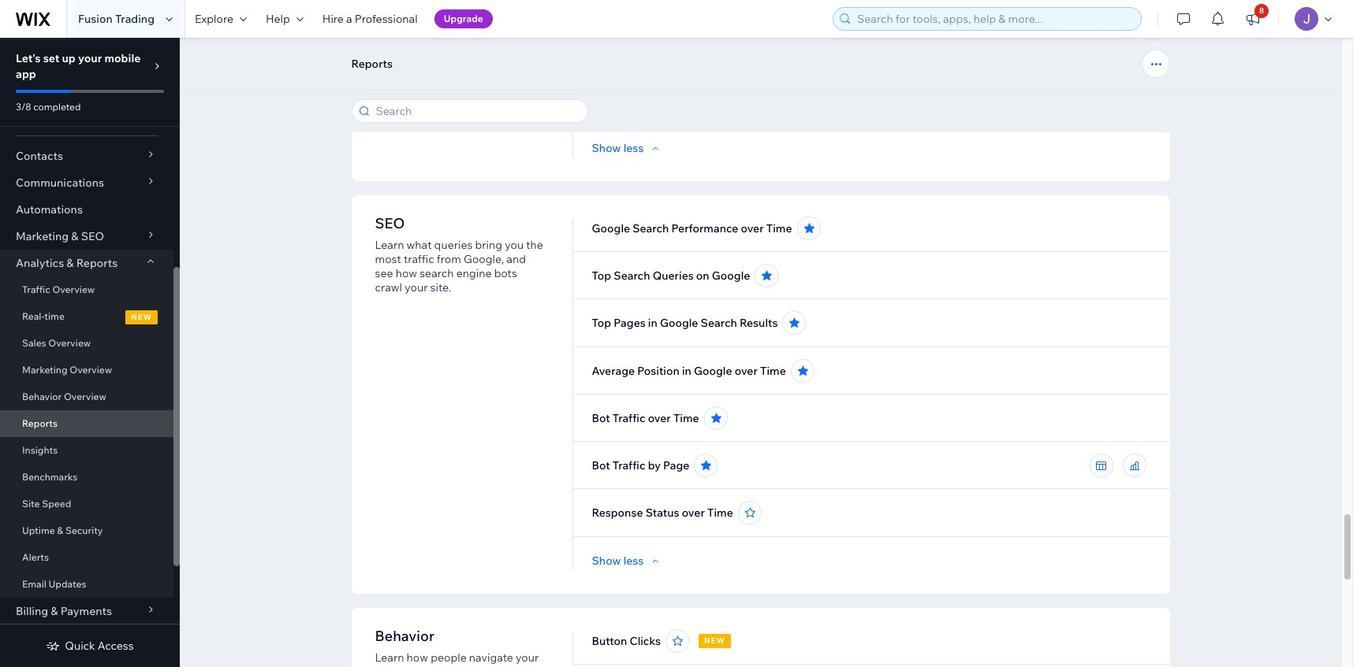 Task type: describe. For each thing, give the bounding box(es) containing it.
& for analytics
[[66, 256, 74, 270]]

quick access
[[65, 640, 134, 654]]

traffic for bot traffic over time
[[613, 412, 645, 426]]

8 button
[[1236, 0, 1270, 38]]

marketing & seo button
[[0, 223, 173, 250]]

people
[[431, 651, 467, 666]]

set
[[43, 51, 59, 65]]

& for uptime
[[57, 525, 63, 537]]

overview for behavior overview
[[64, 391, 106, 403]]

hire
[[322, 12, 344, 26]]

page
[[663, 459, 690, 473]]

google search performance over time
[[592, 222, 792, 236]]

your inside seo learn what queries bring you the most traffic from google, and see how search engine bots crawl your site.
[[405, 281, 428, 295]]

alerts link
[[0, 545, 173, 572]]

overview for traffic overview
[[52, 284, 95, 296]]

site speed link
[[0, 491, 173, 518]]

behavior for behavior learn how people navigate your site and look for places t
[[375, 628, 434, 646]]

performance
[[671, 222, 738, 236]]

top pages in google search results
[[592, 316, 778, 330]]

1 vertical spatial new
[[704, 636, 725, 647]]

bot for bot traffic by page
[[592, 459, 610, 473]]

access
[[98, 640, 134, 654]]

reports for the reports link
[[22, 418, 58, 430]]

google right on
[[712, 269, 750, 283]]

over right performance
[[741, 222, 764, 236]]

insights link
[[0, 438, 173, 464]]

queries
[[434, 238, 473, 252]]

bring
[[475, 238, 502, 252]]

most
[[375, 252, 401, 267]]

analytics
[[16, 256, 64, 270]]

site.
[[430, 281, 451, 295]]

top search queries on google
[[592, 269, 750, 283]]

reports for reports button on the left
[[351, 57, 393, 71]]

see
[[375, 267, 393, 281]]

1 show less from the top
[[592, 141, 644, 155]]

show for 2nd show less button from the top
[[592, 554, 621, 569]]

seo learn what queries bring you the most traffic from google, and see how search engine bots crawl your site.
[[375, 214, 543, 295]]

behavior overview link
[[0, 384, 173, 411]]

analytics & reports button
[[0, 250, 173, 277]]

seo inside popup button
[[81, 229, 104, 244]]

status
[[646, 506, 679, 520]]

analytics & reports
[[16, 256, 118, 270]]

results
[[740, 316, 778, 330]]

button
[[592, 635, 627, 649]]

billing & payments button
[[0, 599, 173, 625]]

8
[[1259, 6, 1264, 16]]

response
[[592, 506, 643, 520]]

help
[[266, 12, 290, 26]]

help button
[[256, 0, 313, 38]]

insights
[[22, 445, 58, 457]]

sales
[[22, 338, 46, 349]]

real-
[[22, 311, 44, 323]]

reports inside "dropdown button"
[[76, 256, 118, 270]]

hire a professional
[[322, 12, 418, 26]]

site
[[22, 498, 40, 510]]

benchmarks
[[22, 472, 78, 483]]

marketing overview link
[[0, 357, 173, 384]]

trading
[[115, 12, 155, 26]]

1 less from the top
[[624, 141, 644, 155]]

your inside behavior learn how people navigate your site and look for places t
[[516, 651, 539, 666]]

seo inside seo learn what queries bring you the most traffic from google, and see how search engine bots crawl your site.
[[375, 214, 405, 233]]

quick
[[65, 640, 95, 654]]

speed
[[42, 498, 71, 510]]

and inside behavior learn how people navigate your site and look for places t
[[396, 666, 415, 668]]

over down results
[[735, 364, 758, 379]]

professional
[[355, 12, 418, 26]]

payments
[[60, 605, 112, 619]]

button clicks
[[592, 635, 661, 649]]

by
[[648, 459, 661, 473]]

explore
[[195, 12, 233, 26]]

engine
[[456, 267, 492, 281]]

& for billing
[[51, 605, 58, 619]]

time down the average position in google over time
[[673, 412, 699, 426]]

traffic inside traffic overview link
[[22, 284, 50, 296]]

bot traffic by page
[[592, 459, 690, 473]]

hire a professional link
[[313, 0, 427, 38]]

Search field
[[371, 100, 582, 122]]

for
[[442, 666, 457, 668]]

billing & payments
[[16, 605, 112, 619]]

in for pages
[[648, 316, 657, 330]]

automations
[[16, 203, 83, 217]]

& for marketing
[[71, 229, 78, 244]]

position
[[637, 364, 680, 379]]

let's
[[16, 51, 41, 65]]

benchmarks link
[[0, 464, 173, 491]]

on
[[696, 269, 709, 283]]

pages
[[614, 316, 646, 330]]

2 vertical spatial search
[[701, 316, 737, 330]]

sales overview
[[22, 338, 91, 349]]

campaign
[[623, 93, 676, 107]]

quick access button
[[46, 640, 134, 654]]

real-time
[[22, 311, 65, 323]]

security
[[65, 525, 103, 537]]

what
[[407, 238, 432, 252]]

updates
[[49, 579, 86, 591]]

behavior for behavior overview
[[22, 391, 62, 403]]

contacts
[[16, 149, 63, 163]]

uptime
[[22, 525, 55, 537]]

traffic overview
[[22, 284, 95, 296]]

behavior learn how people navigate your site and look for places t
[[375, 628, 539, 668]]

top for top search queries on google
[[592, 269, 611, 283]]



Task type: vqa. For each thing, say whether or not it's contained in the screenshot.
'invoices'
no



Task type: locate. For each thing, give the bounding box(es) containing it.
2 horizontal spatial your
[[516, 651, 539, 666]]

time right performance
[[766, 222, 792, 236]]

traffic up bot traffic by page
[[613, 412, 645, 426]]

average position in google over time
[[592, 364, 786, 379]]

clicks right button
[[630, 635, 661, 649]]

0 horizontal spatial your
[[78, 51, 102, 65]]

google
[[592, 222, 630, 236], [712, 269, 750, 283], [660, 316, 698, 330], [694, 364, 732, 379]]

0 vertical spatial top
[[592, 269, 611, 283]]

marketing inside popup button
[[16, 229, 69, 244]]

clicks right campaign
[[679, 93, 710, 107]]

1 vertical spatial behavior
[[375, 628, 434, 646]]

behavior inside the sidebar element
[[22, 391, 62, 403]]

search for google
[[633, 222, 669, 236]]

overview
[[52, 284, 95, 296], [48, 338, 91, 349], [70, 364, 112, 376], [64, 391, 106, 403]]

reports inside button
[[351, 57, 393, 71]]

show down response at the bottom left
[[592, 554, 621, 569]]

2 vertical spatial traffic
[[613, 459, 645, 473]]

1 learn from the top
[[375, 238, 404, 252]]

crawl
[[375, 281, 402, 295]]

0 vertical spatial learn
[[375, 238, 404, 252]]

seo
[[375, 214, 405, 233], [81, 229, 104, 244]]

average
[[592, 364, 635, 379]]

2 less from the top
[[624, 554, 644, 569]]

search
[[420, 267, 454, 281]]

0 vertical spatial new
[[131, 312, 152, 323]]

marketing down the 'sales'
[[22, 364, 67, 376]]

1 horizontal spatial email
[[592, 93, 620, 107]]

learn left look
[[375, 651, 404, 666]]

0 horizontal spatial reports
[[22, 418, 58, 430]]

marketing & seo
[[16, 229, 104, 244]]

reports up traffic overview link
[[76, 256, 118, 270]]

time down results
[[760, 364, 786, 379]]

overview up marketing overview
[[48, 338, 91, 349]]

overview for sales overview
[[48, 338, 91, 349]]

email for email campaign clicks
[[592, 93, 620, 107]]

1 horizontal spatial seo
[[375, 214, 405, 233]]

1 vertical spatial and
[[396, 666, 415, 668]]

navigate
[[469, 651, 513, 666]]

1 show from the top
[[592, 141, 621, 155]]

top for top pages in google search results
[[592, 316, 611, 330]]

2 vertical spatial reports
[[22, 418, 58, 430]]

0 vertical spatial email
[[592, 93, 620, 107]]

2 horizontal spatial reports
[[351, 57, 393, 71]]

0 horizontal spatial email
[[22, 579, 46, 591]]

1 horizontal spatial your
[[405, 281, 428, 295]]

email down alerts
[[22, 579, 46, 591]]

contacts button
[[0, 143, 173, 170]]

0 vertical spatial traffic
[[22, 284, 50, 296]]

2 show from the top
[[592, 554, 621, 569]]

and right site
[[396, 666, 415, 668]]

behavior overview
[[22, 391, 106, 403]]

0 horizontal spatial new
[[131, 312, 152, 323]]

google up top search queries on google
[[592, 222, 630, 236]]

less down response at the bottom left
[[624, 554, 644, 569]]

learn inside seo learn what queries bring you the most traffic from google, and see how search engine bots crawl your site.
[[375, 238, 404, 252]]

1 vertical spatial bot
[[592, 459, 610, 473]]

3/8 completed
[[16, 101, 81, 113]]

overview for marketing overview
[[70, 364, 112, 376]]

over right status at bottom
[[682, 506, 705, 520]]

communications
[[16, 176, 104, 190]]

search up top search queries on google
[[633, 222, 669, 236]]

search
[[633, 222, 669, 236], [614, 269, 650, 283], [701, 316, 737, 330]]

1 horizontal spatial in
[[682, 364, 691, 379]]

0 horizontal spatial clicks
[[630, 635, 661, 649]]

reports up insights
[[22, 418, 58, 430]]

bot up response at the bottom left
[[592, 459, 610, 473]]

show less button down campaign
[[592, 141, 663, 155]]

email left campaign
[[592, 93, 620, 107]]

0 vertical spatial bot
[[592, 412, 610, 426]]

in right pages
[[648, 316, 657, 330]]

billing
[[16, 605, 48, 619]]

0 vertical spatial show
[[592, 141, 621, 155]]

learn for seo
[[375, 238, 404, 252]]

marketing overview
[[22, 364, 112, 376]]

alerts
[[22, 552, 49, 564]]

from
[[437, 252, 461, 267]]

1 horizontal spatial and
[[507, 252, 526, 267]]

& up analytics & reports
[[71, 229, 78, 244]]

up
[[62, 51, 76, 65]]

0 horizontal spatial seo
[[81, 229, 104, 244]]

email campaign clicks
[[592, 93, 710, 107]]

in right position
[[682, 364, 691, 379]]

2 bot from the top
[[592, 459, 610, 473]]

show less down response at the bottom left
[[592, 554, 644, 569]]

traffic down analytics
[[22, 284, 50, 296]]

& right billing
[[51, 605, 58, 619]]

app
[[16, 67, 36, 81]]

email for email updates
[[22, 579, 46, 591]]

0 horizontal spatial behavior
[[22, 391, 62, 403]]

learn
[[375, 238, 404, 252], [375, 651, 404, 666]]

0 vertical spatial marketing
[[16, 229, 69, 244]]

&
[[71, 229, 78, 244], [66, 256, 74, 270], [57, 525, 63, 537], [51, 605, 58, 619]]

sidebar element
[[0, 38, 180, 668]]

0 vertical spatial less
[[624, 141, 644, 155]]

google right position
[[694, 364, 732, 379]]

seo up most
[[375, 214, 405, 233]]

learn for behavior
[[375, 651, 404, 666]]

top left "queries"
[[592, 269, 611, 283]]

show for first show less button
[[592, 141, 621, 155]]

mobile
[[104, 51, 141, 65]]

2 learn from the top
[[375, 651, 404, 666]]

0 vertical spatial clicks
[[679, 93, 710, 107]]

2 vertical spatial your
[[516, 651, 539, 666]]

& inside marketing & seo popup button
[[71, 229, 78, 244]]

reports down hire a professional
[[351, 57, 393, 71]]

let's set up your mobile app
[[16, 51, 141, 81]]

0 vertical spatial show less
[[592, 141, 644, 155]]

email
[[592, 93, 620, 107], [22, 579, 46, 591]]

1 horizontal spatial reports
[[76, 256, 118, 270]]

completed
[[33, 101, 81, 113]]

look
[[418, 666, 440, 668]]

1 horizontal spatial behavior
[[375, 628, 434, 646]]

learn up see
[[375, 238, 404, 252]]

0 vertical spatial how
[[396, 267, 417, 281]]

top
[[592, 269, 611, 283], [592, 316, 611, 330]]

behavior inside behavior learn how people navigate your site and look for places t
[[375, 628, 434, 646]]

marketing
[[16, 229, 69, 244], [22, 364, 67, 376]]

show less
[[592, 141, 644, 155], [592, 554, 644, 569]]

1 vertical spatial show less button
[[592, 554, 663, 569]]

behavior
[[22, 391, 62, 403], [375, 628, 434, 646]]

& down marketing & seo
[[66, 256, 74, 270]]

& right uptime
[[57, 525, 63, 537]]

0 vertical spatial and
[[507, 252, 526, 267]]

1 horizontal spatial new
[[704, 636, 725, 647]]

1 vertical spatial show less
[[592, 554, 644, 569]]

behavior down marketing overview
[[22, 391, 62, 403]]

1 horizontal spatial clicks
[[679, 93, 710, 107]]

1 vertical spatial traffic
[[613, 412, 645, 426]]

response status over time
[[592, 506, 733, 520]]

1 vertical spatial top
[[592, 316, 611, 330]]

marketing for marketing & seo
[[16, 229, 69, 244]]

bot traffic over time
[[592, 412, 699, 426]]

0 vertical spatial in
[[648, 316, 657, 330]]

traffic
[[22, 284, 50, 296], [613, 412, 645, 426], [613, 459, 645, 473]]

top left pages
[[592, 316, 611, 330]]

1 vertical spatial marketing
[[22, 364, 67, 376]]

how inside seo learn what queries bring you the most traffic from google, and see how search engine bots crawl your site.
[[396, 267, 417, 281]]

1 vertical spatial search
[[614, 269, 650, 283]]

0 vertical spatial your
[[78, 51, 102, 65]]

2 top from the top
[[592, 316, 611, 330]]

1 show less button from the top
[[592, 141, 663, 155]]

uptime & security
[[22, 525, 103, 537]]

bot for bot traffic over time
[[592, 412, 610, 426]]

show less button down response at the bottom left
[[592, 554, 663, 569]]

overview down marketing overview link
[[64, 391, 106, 403]]

1 top from the top
[[592, 269, 611, 283]]

email inside the sidebar element
[[22, 579, 46, 591]]

site speed
[[22, 498, 71, 510]]

0 vertical spatial reports
[[351, 57, 393, 71]]

traffic overview link
[[0, 277, 173, 304]]

fusion
[[78, 12, 113, 26]]

less down campaign
[[624, 141, 644, 155]]

google,
[[464, 252, 504, 267]]

your left site.
[[405, 281, 428, 295]]

1 vertical spatial less
[[624, 554, 644, 569]]

1 vertical spatial how
[[407, 651, 428, 666]]

traffic left by
[[613, 459, 645, 473]]

and
[[507, 252, 526, 267], [396, 666, 415, 668]]

queries
[[653, 269, 694, 283]]

1 vertical spatial email
[[22, 579, 46, 591]]

time
[[766, 222, 792, 236], [760, 364, 786, 379], [673, 412, 699, 426], [707, 506, 733, 520]]

over
[[741, 222, 764, 236], [735, 364, 758, 379], [648, 412, 671, 426], [682, 506, 705, 520]]

seo up 'analytics & reports' "dropdown button"
[[81, 229, 104, 244]]

marketing up analytics
[[16, 229, 69, 244]]

uptime & security link
[[0, 518, 173, 545]]

search left results
[[701, 316, 737, 330]]

in
[[648, 316, 657, 330], [682, 364, 691, 379]]

google down "queries"
[[660, 316, 698, 330]]

traffic
[[404, 252, 434, 267]]

communications button
[[0, 170, 173, 196]]

show down email campaign clicks
[[592, 141, 621, 155]]

how left people
[[407, 651, 428, 666]]

and left the
[[507, 252, 526, 267]]

how inside behavior learn how people navigate your site and look for places t
[[407, 651, 428, 666]]

bot down average
[[592, 412, 610, 426]]

& inside billing & payments 'popup button'
[[51, 605, 58, 619]]

1 bot from the top
[[592, 412, 610, 426]]

over down position
[[648, 412, 671, 426]]

your right up
[[78, 51, 102, 65]]

time right status at bottom
[[707, 506, 733, 520]]

search for top
[[614, 269, 650, 283]]

learn inside behavior learn how people navigate your site and look for places t
[[375, 651, 404, 666]]

upgrade
[[444, 13, 483, 24]]

search left "queries"
[[614, 269, 650, 283]]

1 vertical spatial clicks
[[630, 635, 661, 649]]

clicks
[[679, 93, 710, 107], [630, 635, 661, 649]]

in for position
[[682, 364, 691, 379]]

your right navigate
[[516, 651, 539, 666]]

1 vertical spatial learn
[[375, 651, 404, 666]]

email updates link
[[0, 572, 173, 599]]

0 horizontal spatial in
[[648, 316, 657, 330]]

upgrade button
[[434, 9, 493, 28]]

overview down the sales overview link
[[70, 364, 112, 376]]

your inside let's set up your mobile app
[[78, 51, 102, 65]]

a
[[346, 12, 352, 26]]

2 show less from the top
[[592, 554, 644, 569]]

less
[[624, 141, 644, 155], [624, 554, 644, 569]]

2 show less button from the top
[[592, 554, 663, 569]]

you
[[505, 238, 524, 252]]

1 vertical spatial reports
[[76, 256, 118, 270]]

time
[[44, 311, 65, 323]]

& inside 'analytics & reports' "dropdown button"
[[66, 256, 74, 270]]

0 vertical spatial behavior
[[22, 391, 62, 403]]

1 vertical spatial show
[[592, 554, 621, 569]]

the
[[526, 238, 543, 252]]

email updates
[[22, 579, 86, 591]]

0 horizontal spatial and
[[396, 666, 415, 668]]

bots
[[494, 267, 517, 281]]

1 vertical spatial your
[[405, 281, 428, 295]]

0 vertical spatial search
[[633, 222, 669, 236]]

show less down campaign
[[592, 141, 644, 155]]

how right see
[[396, 267, 417, 281]]

traffic for bot traffic by page
[[613, 459, 645, 473]]

& inside uptime & security "link"
[[57, 525, 63, 537]]

and inside seo learn what queries bring you the most traffic from google, and see how search engine bots crawl your site.
[[507, 252, 526, 267]]

overview down analytics & reports
[[52, 284, 95, 296]]

your
[[78, 51, 102, 65], [405, 281, 428, 295], [516, 651, 539, 666]]

site
[[375, 666, 393, 668]]

sales overview link
[[0, 330, 173, 357]]

fusion trading
[[78, 12, 155, 26]]

1 vertical spatial in
[[682, 364, 691, 379]]

0 vertical spatial show less button
[[592, 141, 663, 155]]

reports link
[[0, 411, 173, 438]]

Search for tools, apps, help & more... field
[[852, 8, 1136, 30]]

behavior up site
[[375, 628, 434, 646]]

marketing for marketing overview
[[22, 364, 67, 376]]

new inside the sidebar element
[[131, 312, 152, 323]]



